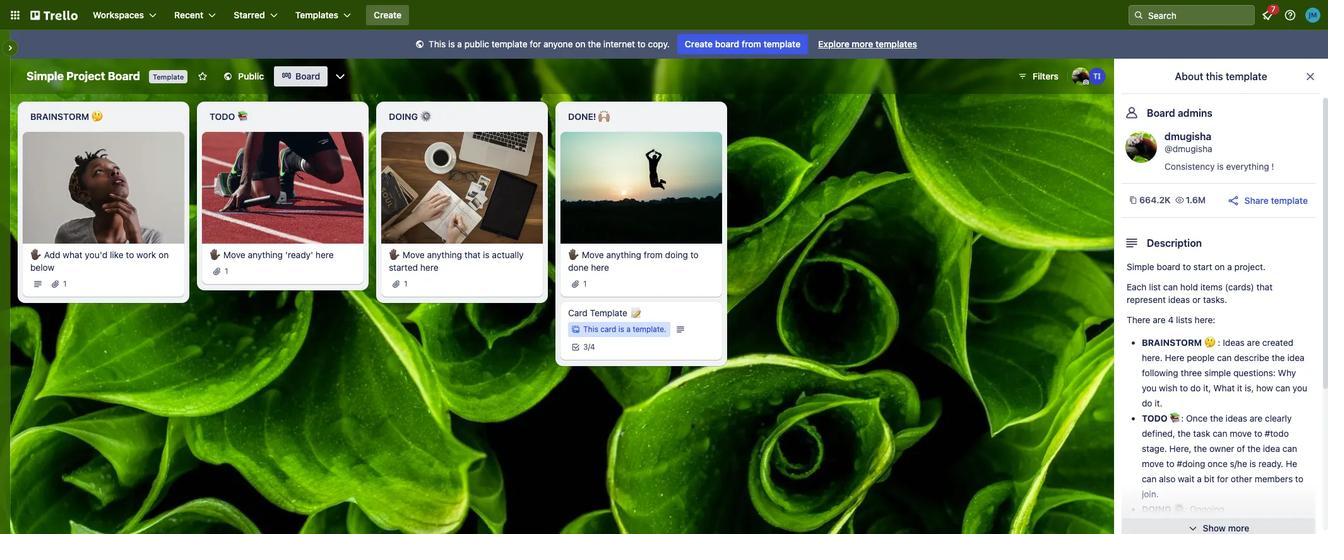 Task type: describe. For each thing, give the bounding box(es) containing it.
board admins
[[1147, 107, 1213, 119]]

start
[[1194, 261, 1213, 272]]

anything for 'ready'
[[248, 249, 283, 260]]

1 for ✋🏿 move anything from doing to done here
[[583, 279, 587, 288]]

everything
[[1226, 161, 1270, 172]]

📝
[[630, 307, 641, 318]]

card
[[601, 324, 616, 334]]

share template
[[1245, 195, 1308, 206]]

0 vertical spatial move
[[1230, 428, 1252, 439]]

once
[[1186, 413, 1208, 424]]

(cards)
[[1225, 282, 1254, 292]]

explore more templates link
[[811, 34, 925, 54]]

✋🏿 for ✋🏿 move anything 'ready' here
[[210, 249, 221, 260]]

7 notifications image
[[1260, 8, 1275, 23]]

create board from template link
[[677, 34, 808, 54]]

of
[[1237, 443, 1245, 454]]

board link
[[274, 66, 328, 87]]

this for this card is a template.
[[583, 324, 599, 334]]

doing
[[665, 249, 688, 260]]

jeremy miller (jeremymiller198) image
[[1306, 8, 1321, 23]]

0 horizontal spatial do
[[1142, 398, 1153, 409]]

public
[[465, 39, 489, 49]]

or
[[1193, 294, 1201, 305]]

template inside the share template button
[[1271, 195, 1308, 206]]

ideas inside : once the ideas are clearly defined, the task can move to #todo stage. here, the owner of the idea can move to #doing once s/he is ready. he can also wait a bit for other members to join.
[[1226, 413, 1248, 424]]

1 vertical spatial brainstorm 🤔
[[1142, 337, 1216, 348]]

✋🏿 move anything from doing to done here
[[568, 249, 699, 273]]

✋🏿 add what you'd like to work on below
[[30, 249, 169, 273]]

copy.
[[648, 39, 670, 49]]

this card is a template.
[[583, 324, 667, 334]]

the left internet
[[588, 39, 601, 49]]

0 horizontal spatial for
[[530, 39, 541, 49]]

to left copy.
[[638, 39, 646, 49]]

1 vertical spatial 📚
[[1170, 413, 1181, 424]]

todo inside text field
[[210, 111, 235, 122]]

done! inside doing ⚙️ : ongoing done! 🙌🏽 : finished
[[1142, 519, 1171, 530]]

it
[[1238, 383, 1243, 393]]

board for create
[[715, 39, 740, 49]]

simple for simple project board
[[27, 69, 64, 83]]

board for board admins
[[1147, 107, 1176, 119]]

is,
[[1245, 383, 1254, 393]]

three
[[1181, 367, 1202, 378]]

wait
[[1178, 474, 1195, 484]]

3 / 4
[[583, 342, 595, 351]]

there are 4 lists here:
[[1127, 314, 1216, 325]]

to inside '✋🏿 add what you'd like to work on below'
[[126, 249, 134, 260]]

board for board
[[296, 71, 320, 81]]

represent
[[1127, 294, 1166, 305]]

internet
[[604, 39, 635, 49]]

customize views image
[[334, 70, 347, 83]]

0 horizontal spatial template
[[153, 73, 184, 81]]

is inside ✋🏿 move anything that is actually started here
[[483, 249, 490, 260]]

explore more templates
[[818, 39, 917, 49]]

@dmugisha
[[1165, 143, 1213, 154]]

stage.
[[1142, 443, 1167, 454]]

public
[[238, 71, 264, 81]]

why
[[1278, 367, 1296, 378]]

⚙️ for doing ⚙️ : ongoing done! 🙌🏽 : finished
[[1174, 504, 1185, 515]]

this for this is a public template for anyone on the internet to copy.
[[429, 39, 446, 49]]

ready.
[[1259, 458, 1284, 469]]

0 horizontal spatial here
[[316, 249, 334, 260]]

4 for /
[[590, 342, 595, 351]]

to inside : ideas are created here. here people can describe the idea following three simple questions: why you wish to do it, what it is, how can you do it.
[[1180, 383, 1188, 393]]

actually
[[492, 249, 524, 260]]

the right "of"
[[1248, 443, 1261, 454]]

starred
[[234, 9, 265, 20]]

✋🏿 for ✋🏿 move anything that is actually started here
[[389, 249, 400, 260]]

2 you from the left
[[1293, 383, 1308, 393]]

1 horizontal spatial dmugisha (dmugisha) image
[[1126, 131, 1157, 163]]

board inside text box
[[108, 69, 140, 83]]

can up join.
[[1142, 474, 1157, 484]]

: once the ideas are clearly defined, the task can move to #todo stage. here, the owner of the idea can move to #doing once s/he is ready. he can also wait a bit for other members to join.
[[1142, 413, 1304, 499]]

wish
[[1159, 383, 1178, 393]]

each
[[1127, 282, 1147, 292]]

ideas
[[1223, 337, 1245, 348]]

share
[[1245, 195, 1269, 206]]

ongoing
[[1190, 504, 1225, 515]]

tasks.
[[1203, 294, 1227, 305]]

starred button
[[226, 5, 285, 25]]

: ideas are created here. here people can describe the idea following three simple questions: why you wish to do it, what it is, how can you do it.
[[1142, 337, 1308, 409]]

to down he
[[1296, 474, 1304, 484]]

a inside : once the ideas are clearly defined, the task can move to #todo stage. here, the owner of the idea can move to #doing once s/he is ready. he can also wait a bit for other members to join.
[[1197, 474, 1202, 484]]

board for simple
[[1157, 261, 1181, 272]]

0 horizontal spatial move
[[1142, 458, 1164, 469]]

here
[[1165, 352, 1185, 363]]

this
[[1206, 71, 1223, 82]]

admins
[[1178, 107, 1213, 119]]

search image
[[1134, 10, 1144, 20]]

about this template
[[1175, 71, 1268, 82]]

a down 📝
[[627, 324, 631, 334]]

back to home image
[[30, 5, 78, 25]]

anything for that
[[427, 249, 462, 260]]

more for explore
[[852, 39, 873, 49]]

✋🏿 for ✋🏿 move anything from doing to done here
[[568, 249, 580, 260]]

template right "this"
[[1226, 71, 1268, 82]]

1 you from the left
[[1142, 383, 1157, 393]]

move for ✋🏿 move anything 'ready' here
[[223, 249, 245, 260]]

consistency is everything !
[[1165, 161, 1275, 172]]

1 horizontal spatial brainstorm
[[1142, 337, 1202, 348]]

🙌🏽 inside doing ⚙️ : ongoing done! 🙌🏽 : finished
[[1173, 519, 1184, 530]]

dmugisha link
[[1165, 131, 1212, 142]]

ideas inside each list can hold items (cards) that represent ideas or tasks.
[[1169, 294, 1190, 305]]

s/he
[[1230, 458, 1248, 469]]

there
[[1127, 314, 1151, 325]]

template right public
[[492, 39, 528, 49]]

clearly
[[1265, 413, 1292, 424]]

from inside ✋🏿 move anything from doing to done here
[[644, 249, 663, 260]]

✋🏿 move anything 'ready' here
[[210, 249, 334, 260]]

idea inside : ideas are created here. here people can describe the idea following three simple questions: why you wish to do it, what it is, how can you do it.
[[1288, 352, 1305, 363]]

can up owner
[[1213, 428, 1228, 439]]

3
[[583, 342, 588, 351]]

people
[[1187, 352, 1215, 363]]

1.6m
[[1186, 194, 1206, 205]]

members
[[1255, 474, 1293, 484]]

filters
[[1033, 71, 1059, 81]]

is left public
[[448, 39, 455, 49]]

0 vertical spatial are
[[1153, 314, 1166, 325]]

project.
[[1235, 261, 1266, 272]]

workspaces
[[93, 9, 144, 20]]

explore
[[818, 39, 850, 49]]

show more button
[[1122, 518, 1316, 534]]

brainstorm inside text box
[[30, 111, 89, 122]]

you'd
[[85, 249, 107, 260]]

task
[[1194, 428, 1211, 439]]

anything for from
[[606, 249, 642, 260]]

are inside : ideas are created here. here people can describe the idea following three simple questions: why you wish to do it, what it is, how can you do it.
[[1247, 337, 1260, 348]]

move for ✋🏿 move anything from doing to done here
[[582, 249, 604, 260]]

join.
[[1142, 489, 1159, 499]]

can down why
[[1276, 383, 1291, 393]]

card template 📝
[[568, 307, 641, 318]]

card template 📝 link
[[568, 307, 715, 319]]

card
[[568, 307, 588, 318]]

workspaces button
[[85, 5, 164, 25]]

it,
[[1204, 383, 1211, 393]]

done! inside text field
[[568, 111, 596, 122]]

0 vertical spatial dmugisha (dmugisha) image
[[1072, 68, 1090, 85]]

owner
[[1210, 443, 1235, 454]]

done! 🙌🏽
[[568, 111, 610, 122]]

0 vertical spatial do
[[1191, 383, 1201, 393]]



Task type: locate. For each thing, give the bounding box(es) containing it.
is left actually
[[483, 249, 490, 260]]

1 horizontal spatial simple
[[1127, 261, 1155, 272]]

✋🏿 move anything that is actually started here link
[[389, 249, 535, 274]]

brainstorm up here
[[1142, 337, 1202, 348]]

/
[[588, 342, 590, 351]]

to left start
[[1183, 261, 1191, 272]]

0 horizontal spatial todo 📚
[[210, 111, 249, 122]]

1 for ✋🏿 move anything that is actually started here
[[404, 279, 408, 288]]

0 horizontal spatial board
[[715, 39, 740, 49]]

0 horizontal spatial brainstorm
[[30, 111, 89, 122]]

the
[[588, 39, 601, 49], [1272, 352, 1285, 363], [1210, 413, 1224, 424], [1178, 428, 1191, 439], [1194, 443, 1207, 454], [1248, 443, 1261, 454]]

2 horizontal spatial anything
[[606, 249, 642, 260]]

idea up why
[[1288, 352, 1305, 363]]

like
[[110, 249, 124, 260]]

here inside ✋🏿 move anything from doing to done here
[[591, 262, 609, 273]]

is right s/he
[[1250, 458, 1257, 469]]

1 horizontal spatial move
[[1230, 428, 1252, 439]]

here for ✋🏿 move anything that is actually started here
[[420, 262, 439, 273]]

0 vertical spatial todo
[[210, 111, 235, 122]]

template inside create board from template link
[[764, 39, 801, 49]]

board left admins
[[1147, 107, 1176, 119]]

move up "of"
[[1230, 428, 1252, 439]]

do
[[1191, 383, 1201, 393], [1142, 398, 1153, 409]]

are left the clearly
[[1250, 413, 1263, 424]]

templates
[[876, 39, 917, 49]]

0 vertical spatial 🙌🏽
[[599, 111, 610, 122]]

on right anyone
[[575, 39, 586, 49]]

0 horizontal spatial 🤔
[[91, 111, 103, 122]]

todo 📚 down it.
[[1142, 413, 1181, 424]]

0 horizontal spatial from
[[644, 249, 663, 260]]

dmugisha
[[1165, 131, 1212, 142]]

doing inside doing ⚙️ : ongoing done! 🙌🏽 : finished
[[1142, 504, 1172, 515]]

0 vertical spatial todo 📚
[[210, 111, 249, 122]]

DOING ⚙️ text field
[[381, 107, 543, 127]]

2 vertical spatial on
[[1215, 261, 1225, 272]]

✋🏿 inside ✋🏿 move anything that is actually started here
[[389, 249, 400, 260]]

1 horizontal spatial ⚙️
[[1174, 504, 1185, 515]]

: left once
[[1181, 413, 1184, 424]]

#doing
[[1177, 458, 1206, 469]]

doing ⚙️
[[389, 111, 432, 122]]

1 vertical spatial todo
[[1142, 413, 1168, 424]]

4 left lists
[[1168, 314, 1174, 325]]

do left it.
[[1142, 398, 1153, 409]]

consistency
[[1165, 161, 1215, 172]]

1 vertical spatial dmugisha (dmugisha) image
[[1126, 131, 1157, 163]]

#todo
[[1265, 428, 1289, 439]]

dmugisha @dmugisha
[[1165, 131, 1213, 154]]

1 horizontal spatial idea
[[1288, 352, 1305, 363]]

create
[[374, 9, 402, 20], [685, 39, 713, 49]]

1 vertical spatial brainstorm
[[1142, 337, 1202, 348]]

todo 📚 inside todo 📚 text field
[[210, 111, 249, 122]]

create for create board from template
[[685, 39, 713, 49]]

0 horizontal spatial move
[[223, 249, 245, 260]]

: left ideas
[[1218, 337, 1221, 348]]

: left ongoing
[[1185, 504, 1188, 515]]

can up he
[[1283, 443, 1298, 454]]

create board from template
[[685, 39, 801, 49]]

ideas
[[1169, 294, 1190, 305], [1226, 413, 1248, 424]]

here:
[[1195, 314, 1216, 325]]

that left actually
[[465, 249, 481, 260]]

2 ✋🏿 from the left
[[210, 249, 221, 260]]

once
[[1208, 458, 1228, 469]]

is inside : once the ideas are clearly defined, the task can move to #todo stage. here, the owner of the idea can move to #doing once s/he is ready. he can also wait a bit for other members to join.
[[1250, 458, 1257, 469]]

⚙️ for doing ⚙️
[[420, 111, 432, 122]]

more for show
[[1228, 523, 1250, 534]]

simple for simple board to start on a project.
[[1127, 261, 1155, 272]]

0 horizontal spatial todo
[[210, 111, 235, 122]]

3 ✋🏿 from the left
[[389, 249, 400, 260]]

1 vertical spatial simple
[[1127, 261, 1155, 272]]

1 down what
[[63, 279, 67, 288]]

1 vertical spatial this
[[583, 324, 599, 334]]

from
[[742, 39, 761, 49], [644, 249, 663, 260]]

anything inside ✋🏿 move anything that is actually started here
[[427, 249, 462, 260]]

the down 'task'
[[1194, 443, 1207, 454]]

0 vertical spatial doing
[[389, 111, 418, 122]]

brainstorm down board name text box
[[30, 111, 89, 122]]

that
[[465, 249, 481, 260], [1257, 282, 1273, 292]]

1 anything from the left
[[248, 249, 283, 260]]

✋🏿 for ✋🏿 add what you'd like to work on below
[[30, 249, 42, 260]]

on for anyone
[[575, 39, 586, 49]]

he
[[1286, 458, 1298, 469]]

1 down done
[[583, 279, 587, 288]]

0 horizontal spatial board
[[108, 69, 140, 83]]

todo down public button
[[210, 111, 235, 122]]

0 horizontal spatial this
[[429, 39, 446, 49]]

🙌🏽 inside text field
[[599, 111, 610, 122]]

each list can hold items (cards) that represent ideas or tasks.
[[1127, 282, 1273, 305]]

1
[[225, 266, 228, 276], [63, 279, 67, 288], [404, 279, 408, 288], [583, 279, 587, 288]]

open information menu image
[[1284, 9, 1297, 21]]

0 vertical spatial more
[[852, 39, 873, 49]]

can up the simple at the right bottom of the page
[[1217, 352, 1232, 363]]

1 horizontal spatial here
[[420, 262, 439, 273]]

Board name text field
[[20, 66, 146, 87]]

add
[[44, 249, 60, 260]]

created
[[1263, 337, 1294, 348]]

1 horizontal spatial anything
[[427, 249, 462, 260]]

⚙️ inside doing ⚙️ : ongoing done! 🙌🏽 : finished
[[1174, 504, 1185, 515]]

the right once
[[1210, 413, 1224, 424]]

to right like
[[126, 249, 134, 260]]

0 vertical spatial brainstorm 🤔
[[30, 111, 103, 122]]

1 vertical spatial doing
[[1142, 504, 1172, 515]]

sm image
[[414, 39, 426, 51]]

2 horizontal spatial on
[[1215, 261, 1225, 272]]

is right card on the bottom of the page
[[619, 324, 624, 334]]

1 horizontal spatial template
[[590, 307, 628, 318]]

📚 inside text field
[[237, 111, 249, 122]]

template right share
[[1271, 195, 1308, 206]]

1 vertical spatial board
[[1157, 261, 1181, 272]]

bit
[[1204, 474, 1215, 484]]

0 vertical spatial idea
[[1288, 352, 1305, 363]]

simple board to start on a project.
[[1127, 261, 1266, 272]]

1 vertical spatial create
[[685, 39, 713, 49]]

664.2k
[[1140, 194, 1171, 205]]

1 horizontal spatial 🤔
[[1204, 337, 1216, 348]]

idea inside : once the ideas are clearly defined, the task can move to #todo stage. here, the owner of the idea can move to #doing once s/he is ready. he can also wait a bit for other members to join.
[[1263, 443, 1280, 454]]

here for ✋🏿 move anything from doing to done here
[[591, 262, 609, 273]]

1 vertical spatial that
[[1257, 282, 1273, 292]]

simple up the each
[[1127, 261, 1155, 272]]

0 vertical spatial 📚
[[237, 111, 249, 122]]

ideas down it
[[1226, 413, 1248, 424]]

here right "started"
[[420, 262, 439, 273]]

4 ✋🏿 from the left
[[568, 249, 580, 260]]

doing
[[389, 111, 418, 122], [1142, 504, 1172, 515]]

1 vertical spatial are
[[1247, 337, 1260, 348]]

simple
[[27, 69, 64, 83], [1127, 261, 1155, 272]]

doing ⚙️ : ongoing done! 🙌🏽 : finished
[[1142, 504, 1225, 530]]

the up here,
[[1178, 428, 1191, 439]]

BRAINSTORM 🤔 text field
[[23, 107, 184, 127]]

1 horizontal spatial on
[[575, 39, 586, 49]]

also
[[1159, 474, 1176, 484]]

ideas down hold
[[1169, 294, 1190, 305]]

0 horizontal spatial anything
[[248, 249, 283, 260]]

lists
[[1176, 314, 1193, 325]]

simple inside board name text box
[[27, 69, 64, 83]]

0 vertical spatial from
[[742, 39, 761, 49]]

2 vertical spatial are
[[1250, 413, 1263, 424]]

1 vertical spatial done!
[[1142, 519, 1171, 530]]

on for work
[[159, 249, 169, 260]]

1 horizontal spatial todo 📚
[[1142, 413, 1181, 424]]

board left the customize views image
[[296, 71, 320, 81]]

dmugisha (dmugisha) image right filters
[[1072, 68, 1090, 85]]

more inside button
[[1228, 523, 1250, 534]]

!
[[1272, 161, 1275, 172]]

below
[[30, 262, 54, 273]]

a left public
[[457, 39, 462, 49]]

here,
[[1170, 443, 1192, 454]]

0 horizontal spatial idea
[[1263, 443, 1280, 454]]

board right project
[[108, 69, 140, 83]]

to right wish
[[1180, 383, 1188, 393]]

🤔 inside "brainstorm 🤔" text box
[[91, 111, 103, 122]]

✋🏿 move anything that is actually started here
[[389, 249, 524, 273]]

0 vertical spatial template
[[153, 73, 184, 81]]

defined,
[[1142, 428, 1176, 439]]

'ready'
[[285, 249, 313, 260]]

project
[[66, 69, 105, 83]]

0 horizontal spatial that
[[465, 249, 481, 260]]

1 vertical spatial ideas
[[1226, 413, 1248, 424]]

more right explore
[[852, 39, 873, 49]]

dmugisha (dmugisha) image left @dmugisha
[[1126, 131, 1157, 163]]

the down created
[[1272, 352, 1285, 363]]

move
[[223, 249, 245, 260], [403, 249, 425, 260], [582, 249, 604, 260]]

0 horizontal spatial 🙌🏽
[[599, 111, 610, 122]]

on right start
[[1215, 261, 1225, 272]]

to
[[638, 39, 646, 49], [126, 249, 134, 260], [691, 249, 699, 260], [1183, 261, 1191, 272], [1180, 383, 1188, 393], [1255, 428, 1263, 439], [1167, 458, 1175, 469], [1296, 474, 1304, 484]]

idea up ready.
[[1263, 443, 1280, 454]]

1 vertical spatial ⚙️
[[1174, 504, 1185, 515]]

move down stage.
[[1142, 458, 1164, 469]]

🤔 down project
[[91, 111, 103, 122]]

2 horizontal spatial board
[[1147, 107, 1176, 119]]

1 vertical spatial do
[[1142, 398, 1153, 409]]

anyone
[[544, 39, 573, 49]]

0 vertical spatial simple
[[27, 69, 64, 83]]

4 for are
[[1168, 314, 1174, 325]]

TODO 📚 text field
[[202, 107, 364, 127]]

: left finished
[[1184, 519, 1187, 530]]

1 horizontal spatial board
[[1157, 261, 1181, 272]]

1 horizontal spatial move
[[403, 249, 425, 260]]

board
[[715, 39, 740, 49], [1157, 261, 1181, 272]]

here right 'ready'
[[316, 249, 334, 260]]

: inside : ideas are created here. here people can describe the idea following three simple questions: why you wish to do it, what it is, how can you do it.
[[1218, 337, 1221, 348]]

this left card on the bottom of the page
[[583, 324, 599, 334]]

Search field
[[1144, 6, 1255, 25]]

0 vertical spatial board
[[715, 39, 740, 49]]

can inside each list can hold items (cards) that represent ideas or tasks.
[[1164, 282, 1178, 292]]

2 horizontal spatial move
[[582, 249, 604, 260]]

star or unstar board image
[[198, 71, 208, 81]]

here.
[[1142, 352, 1163, 363]]

how
[[1257, 383, 1274, 393]]

1 down ✋🏿 move anything 'ready' here at left
[[225, 266, 228, 276]]

1 move from the left
[[223, 249, 245, 260]]

are inside : once the ideas are clearly defined, the task can move to #todo stage. here, the owner of the idea can move to #doing once s/he is ready. he can also wait a bit for other members to join.
[[1250, 413, 1263, 424]]

create button
[[366, 5, 409, 25]]

1 horizontal spatial create
[[685, 39, 713, 49]]

brainstorm 🤔 inside text box
[[30, 111, 103, 122]]

template
[[492, 39, 528, 49], [764, 39, 801, 49], [1226, 71, 1268, 82], [1271, 195, 1308, 206]]

move inside ✋🏿 move anything from doing to done here
[[582, 249, 604, 260]]

template.
[[633, 324, 667, 334]]

template left star or unstar board image
[[153, 73, 184, 81]]

4 right 3
[[590, 342, 595, 351]]

✋🏿 add what you'd like to work on below link
[[30, 249, 177, 274]]

are up describe
[[1247, 337, 1260, 348]]

doing inside doing ⚙️ text field
[[389, 111, 418, 122]]

this right sm image on the top
[[429, 39, 446, 49]]

1 horizontal spatial that
[[1257, 282, 1273, 292]]

do left it,
[[1191, 383, 1201, 393]]

1 horizontal spatial doing
[[1142, 504, 1172, 515]]

0 horizontal spatial simple
[[27, 69, 64, 83]]

brainstorm 🤔 up here
[[1142, 337, 1216, 348]]

1 vertical spatial todo 📚
[[1142, 413, 1181, 424]]

2 horizontal spatial here
[[591, 262, 609, 273]]

1 horizontal spatial 4
[[1168, 314, 1174, 325]]

todo 📚
[[210, 111, 249, 122], [1142, 413, 1181, 424]]

you up it.
[[1142, 383, 1157, 393]]

🤔
[[91, 111, 103, 122], [1204, 337, 1216, 348]]

0 vertical spatial brainstorm
[[30, 111, 89, 122]]

📚 down public button
[[237, 111, 249, 122]]

to right doing
[[691, 249, 699, 260]]

trello inspiration (inspiringtaco) image
[[1089, 68, 1106, 85]]

1 for ✋🏿 move anything 'ready' here
[[225, 266, 228, 276]]

simple
[[1205, 367, 1231, 378]]

0 vertical spatial this
[[429, 39, 446, 49]]

more right show on the bottom right of the page
[[1228, 523, 1250, 534]]

what
[[63, 249, 82, 260]]

0 horizontal spatial ⚙️
[[420, 111, 432, 122]]

⚙️ inside text field
[[420, 111, 432, 122]]

📚
[[237, 111, 249, 122], [1170, 413, 1181, 424]]

list
[[1149, 282, 1161, 292]]

other
[[1231, 474, 1253, 484]]

0 horizontal spatial you
[[1142, 383, 1157, 393]]

simple left project
[[27, 69, 64, 83]]

📚 left once
[[1170, 413, 1181, 424]]

0 vertical spatial create
[[374, 9, 402, 20]]

more
[[852, 39, 873, 49], [1228, 523, 1250, 534]]

recent
[[174, 9, 203, 20]]

for inside : once the ideas are clearly defined, the task can move to #todo stage. here, the owner of the idea can move to #doing once s/he is ready. he can also wait a bit for other members to join.
[[1217, 474, 1229, 484]]

0 horizontal spatial create
[[374, 9, 402, 20]]

move for ✋🏿 move anything that is actually started here
[[403, 249, 425, 260]]

1 down "started"
[[404, 279, 408, 288]]

1 horizontal spatial ideas
[[1226, 413, 1248, 424]]

to up also at the right bottom of the page
[[1167, 458, 1175, 469]]

✋🏿 inside ✋🏿 move anything from doing to done here
[[568, 249, 580, 260]]

to left #todo
[[1255, 428, 1263, 439]]

work
[[136, 249, 156, 260]]

is left everything
[[1217, 161, 1224, 172]]

✋🏿 move anything 'ready' here link
[[210, 249, 356, 261]]

🤔 up people
[[1204, 337, 1216, 348]]

⚙️
[[420, 111, 432, 122], [1174, 504, 1185, 515]]

1 ✋🏿 from the left
[[30, 249, 42, 260]]

1 vertical spatial 🤔
[[1204, 337, 1216, 348]]

1 horizontal spatial for
[[1217, 474, 1229, 484]]

the inside : ideas are created here. here people can describe the idea following three simple questions: why you wish to do it, what it is, how can you do it.
[[1272, 352, 1285, 363]]

1 horizontal spatial do
[[1191, 383, 1201, 393]]

2 anything from the left
[[427, 249, 462, 260]]

it.
[[1155, 398, 1163, 409]]

DONE! 🙌🏽 text field
[[561, 107, 722, 127]]

1 vertical spatial for
[[1217, 474, 1229, 484]]

is
[[448, 39, 455, 49], [1217, 161, 1224, 172], [483, 249, 490, 260], [619, 324, 624, 334], [1250, 458, 1257, 469]]

1 horizontal spatial from
[[742, 39, 761, 49]]

primary element
[[0, 0, 1328, 30]]

template up card on the bottom of the page
[[590, 307, 628, 318]]

1 vertical spatial on
[[159, 249, 169, 260]]

a left bit
[[1197, 474, 1202, 484]]

share template button
[[1227, 194, 1308, 207]]

1 horizontal spatial done!
[[1142, 519, 1171, 530]]

for left anyone
[[530, 39, 541, 49]]

1 vertical spatial idea
[[1263, 443, 1280, 454]]

for right bit
[[1217, 474, 1229, 484]]

1 vertical spatial from
[[644, 249, 663, 260]]

3 anything from the left
[[606, 249, 642, 260]]

brainstorm 🤔 down board name text box
[[30, 111, 103, 122]]

0 vertical spatial that
[[465, 249, 481, 260]]

can right the list
[[1164, 282, 1178, 292]]

doing for doing ⚙️ : ongoing done! 🙌🏽 : finished
[[1142, 504, 1172, 515]]

0 vertical spatial on
[[575, 39, 586, 49]]

todo 📚 down public button
[[210, 111, 249, 122]]

on inside '✋🏿 add what you'd like to work on below'
[[159, 249, 169, 260]]

move inside ✋🏿 move anything 'ready' here link
[[223, 249, 245, 260]]

create for create
[[374, 9, 402, 20]]

here inside ✋🏿 move anything that is actually started here
[[420, 262, 439, 273]]

0 vertical spatial ⚙️
[[420, 111, 432, 122]]

1 horizontal spatial todo
[[1142, 413, 1168, 424]]

dmugisha (dmugisha) image
[[1072, 68, 1090, 85], [1126, 131, 1157, 163]]

started
[[389, 262, 418, 273]]

0 horizontal spatial 📚
[[237, 111, 249, 122]]

2 move from the left
[[403, 249, 425, 260]]

this member is an admin of this board. image
[[1083, 80, 1089, 85]]

board
[[108, 69, 140, 83], [296, 71, 320, 81], [1147, 107, 1176, 119]]

here
[[316, 249, 334, 260], [420, 262, 439, 273], [591, 262, 609, 273]]

move inside ✋🏿 move anything that is actually started here
[[403, 249, 425, 260]]

a left project.
[[1228, 261, 1232, 272]]

here right done
[[591, 262, 609, 273]]

1 vertical spatial 4
[[590, 342, 595, 351]]

are right there
[[1153, 314, 1166, 325]]

templates button
[[288, 5, 359, 25]]

that inside each list can hold items (cards) that represent ideas or tasks.
[[1257, 282, 1273, 292]]

0 horizontal spatial 4
[[590, 342, 595, 351]]

that inside ✋🏿 move anything that is actually started here
[[465, 249, 481, 260]]

0 vertical spatial 🤔
[[91, 111, 103, 122]]

on right work
[[159, 249, 169, 260]]

todo up 'defined,'
[[1142, 413, 1168, 424]]

anything inside ✋🏿 move anything from doing to done here
[[606, 249, 642, 260]]

that down project.
[[1257, 282, 1273, 292]]

create inside button
[[374, 9, 402, 20]]

✋🏿 inside '✋🏿 add what you'd like to work on below'
[[30, 249, 42, 260]]

1 vertical spatial template
[[590, 307, 628, 318]]

what
[[1214, 383, 1235, 393]]

doing for doing ⚙️
[[389, 111, 418, 122]]

0 horizontal spatial more
[[852, 39, 873, 49]]

you down why
[[1293, 383, 1308, 393]]

3 move from the left
[[582, 249, 604, 260]]

: inside : once the ideas are clearly defined, the task can move to #todo stage. here, the owner of the idea can move to #doing once s/he is ready. he can also wait a bit for other members to join.
[[1181, 413, 1184, 424]]

template left explore
[[764, 39, 801, 49]]

1 vertical spatial move
[[1142, 458, 1164, 469]]

to inside ✋🏿 move anything from doing to done here
[[691, 249, 699, 260]]



Task type: vqa. For each thing, say whether or not it's contained in the screenshot.


